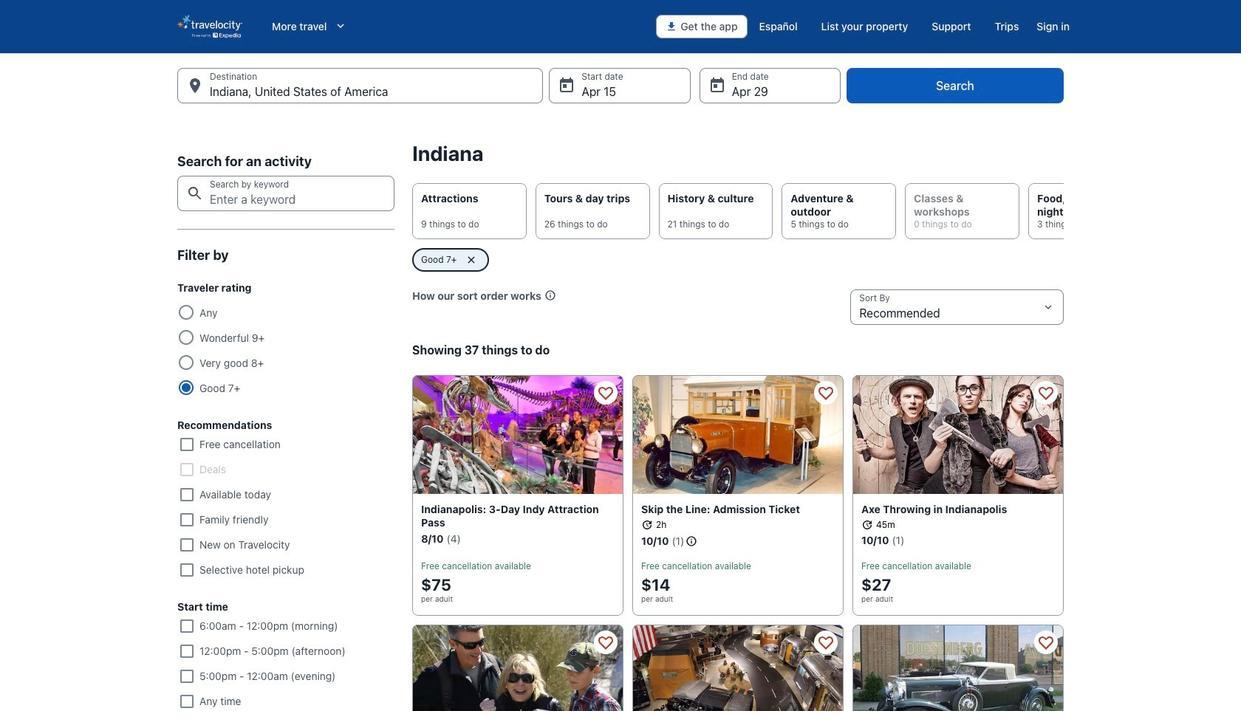 Task type: vqa. For each thing, say whether or not it's contained in the screenshot.
Search image
no



Task type: describe. For each thing, give the bounding box(es) containing it.
xsmall image for 'skip the line: admission ticket' "image" at the right bottom of the page
[[642, 519, 653, 531]]

auburn cord duesenberg automobile museum admission ticket image
[[853, 625, 1064, 712]]

amazing indianapolis scavenger hunt adventure image
[[412, 625, 624, 712]]

next image
[[1055, 203, 1073, 220]]

previous image
[[404, 203, 421, 220]]

Enter a keyword text field
[[177, 176, 395, 211]]

8.0 out of 10 with 4 reviews element
[[421, 533, 444, 546]]

0 horizontal spatial xsmall image
[[545, 290, 556, 302]]

10.0 out of 10 with 1 review element for 'skip the line: admission ticket' "image" at the right bottom of the page's xsmall image
[[642, 535, 669, 548]]



Task type: locate. For each thing, give the bounding box(es) containing it.
0 horizontal spatial 10.0 out of 10 with 1 review element
[[642, 535, 669, 548]]

10.0 out of 10 with 1 review element for xsmall image for axe throwing in indianapolis image
[[862, 534, 889, 548]]

travelocity logo image
[[177, 15, 242, 38]]

2 horizontal spatial xsmall image
[[862, 519, 874, 531]]

axe throwing in indianapolis image
[[853, 375, 1064, 494]]

indianapolis: 3-day indy attraction pass image
[[412, 375, 624, 494]]

1 horizontal spatial 10.0 out of 10 with 1 review element
[[862, 534, 889, 548]]

xsmall image for axe throwing in indianapolis image
[[862, 519, 874, 531]]

xsmall image
[[545, 290, 556, 302], [642, 519, 653, 531], [862, 519, 874, 531]]

1 horizontal spatial xsmall image
[[642, 519, 653, 531]]

skip the line to rv/mh hall of fame and museum image
[[633, 625, 844, 712]]

10.0 out of 10 with 1 review element
[[862, 534, 889, 548], [642, 535, 669, 548]]

more information about reviews image
[[685, 536, 698, 549]]

skip the line: admission ticket image
[[633, 375, 844, 494]]

download the app button image
[[666, 21, 678, 33]]



